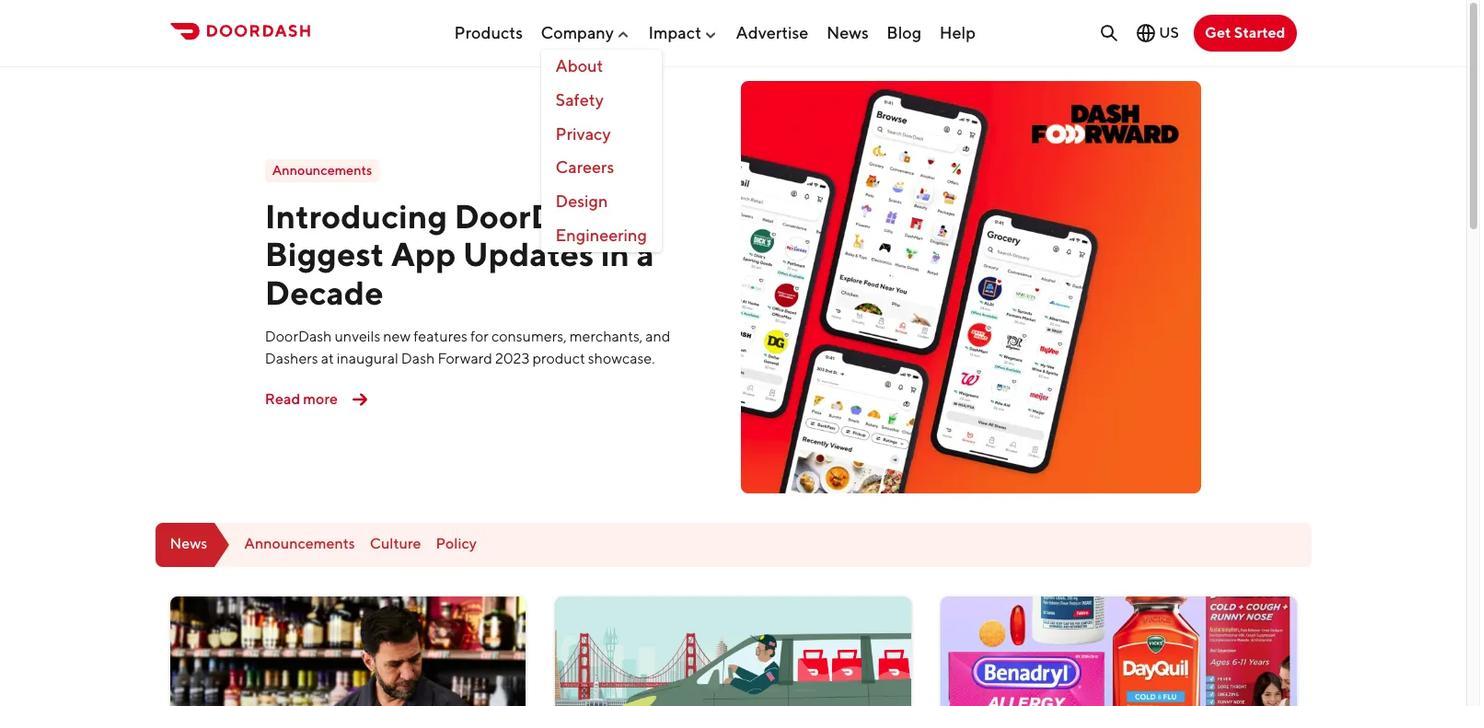 Task type: vqa. For each thing, say whether or not it's contained in the screenshot.
'the' within the THE WE TAKE CUSTOMER OBSESSION AND ACCESSIBILITY OF OUR WEBSITES VERY SERIOUSLY AND ARE COMMITTED TO MEETING THE NEEDS OF OUR
no



Task type: locate. For each thing, give the bounding box(es) containing it.
announcements link for introducing doordash's biggest app updates in a decade
[[265, 160, 380, 182]]

more
[[303, 390, 338, 408]]

news for left news "link"
[[170, 535, 207, 553]]

read more
[[265, 390, 338, 408]]

image (27) image
[[741, 81, 1202, 493]]

vets day 2023 image
[[555, 596, 911, 706]]

blog link
[[887, 15, 922, 49]]

doordash health image
[[941, 596, 1297, 706]]

read
[[265, 390, 300, 408]]

privacy link
[[541, 118, 662, 151]]

globe line image
[[1135, 22, 1158, 44]]

news link
[[827, 15, 869, 49], [155, 523, 230, 567]]

0 horizontal spatial news
[[170, 535, 207, 553]]

features
[[414, 328, 468, 345]]

products
[[454, 23, 523, 42]]

app
[[391, 234, 456, 274]]

1 vertical spatial news link
[[155, 523, 230, 567]]

0 vertical spatial announcements link
[[265, 160, 380, 182]]

alcohol merchant packages liquor at the counter image
[[170, 596, 526, 706]]

for
[[470, 328, 489, 345]]

announcements
[[272, 162, 372, 178], [244, 535, 355, 553]]

0 vertical spatial announcements
[[272, 162, 372, 178]]

1 vertical spatial announcements link
[[244, 535, 355, 553]]

policy link
[[436, 535, 477, 553]]

advertise
[[736, 23, 809, 42]]

introducing doordash's biggest app updates in a decade
[[265, 196, 654, 312]]

showcase.
[[588, 350, 655, 367]]

culture link
[[370, 535, 421, 553]]

and
[[646, 328, 671, 345]]

design link
[[541, 185, 662, 219]]

announcements for introducing doordash's biggest app updates in a decade
[[272, 162, 372, 178]]

introducing doordash's biggest app updates in a decade link
[[265, 196, 654, 312]]

impact
[[649, 23, 702, 42]]

1 horizontal spatial news link
[[827, 15, 869, 49]]

get started
[[1205, 24, 1286, 41]]

doordash
[[265, 328, 332, 345]]

decade
[[265, 272, 384, 312]]

0 horizontal spatial news link
[[155, 523, 230, 567]]

news
[[827, 23, 869, 42], [170, 535, 207, 553]]

1 horizontal spatial news
[[827, 23, 869, 42]]

safety
[[556, 90, 604, 110]]

1 vertical spatial news
[[170, 535, 207, 553]]

announcements link
[[265, 160, 380, 182], [244, 535, 355, 553]]

merchants,
[[570, 328, 643, 345]]

doordash's
[[454, 196, 632, 236]]

news inside news "link"
[[170, 535, 207, 553]]

company
[[541, 23, 614, 42]]

forward
[[438, 350, 492, 367]]

0 vertical spatial news
[[827, 23, 869, 42]]

announcements link for culture
[[244, 535, 355, 553]]

1 vertical spatial announcements
[[244, 535, 355, 553]]

consumers,
[[492, 328, 567, 345]]

help link
[[940, 15, 976, 49]]

engineering link
[[541, 219, 662, 253]]



Task type: describe. For each thing, give the bounding box(es) containing it.
blog
[[887, 23, 922, 42]]

careers link
[[541, 151, 662, 185]]

dashers
[[265, 350, 318, 367]]

product
[[533, 350, 585, 367]]

about
[[556, 56, 603, 76]]

0 vertical spatial news link
[[827, 15, 869, 49]]

in
[[601, 234, 630, 274]]

2023
[[495, 350, 530, 367]]

doordash unveils new features for consumers, merchants, and dashers at inaugural dash forward 2023 product showcase.
[[265, 328, 671, 367]]

unveils
[[335, 328, 381, 345]]

safety link
[[541, 84, 662, 118]]

at
[[321, 350, 334, 367]]

get started button
[[1194, 15, 1297, 52]]

advertise link
[[736, 15, 809, 49]]

impact link
[[649, 15, 718, 49]]

about link
[[541, 50, 662, 84]]

dash
[[401, 350, 435, 367]]

announcements for culture
[[244, 535, 355, 553]]

culture
[[370, 535, 421, 553]]

engineering
[[556, 225, 647, 245]]

new
[[383, 328, 411, 345]]

biggest
[[265, 234, 384, 274]]

get
[[1205, 24, 1231, 41]]

updates
[[463, 234, 594, 274]]

a
[[637, 234, 654, 274]]

started
[[1234, 24, 1286, 41]]

company link
[[541, 15, 631, 49]]

arrow right image
[[345, 385, 375, 414]]

careers
[[556, 158, 614, 177]]

products link
[[454, 15, 523, 49]]

inaugural
[[337, 350, 398, 367]]

news for topmost news "link"
[[827, 23, 869, 42]]

help
[[940, 23, 976, 42]]

privacy
[[556, 124, 611, 143]]

design
[[556, 192, 608, 211]]

introducing
[[265, 196, 447, 236]]

policy
[[436, 535, 477, 553]]

us
[[1159, 24, 1179, 41]]



